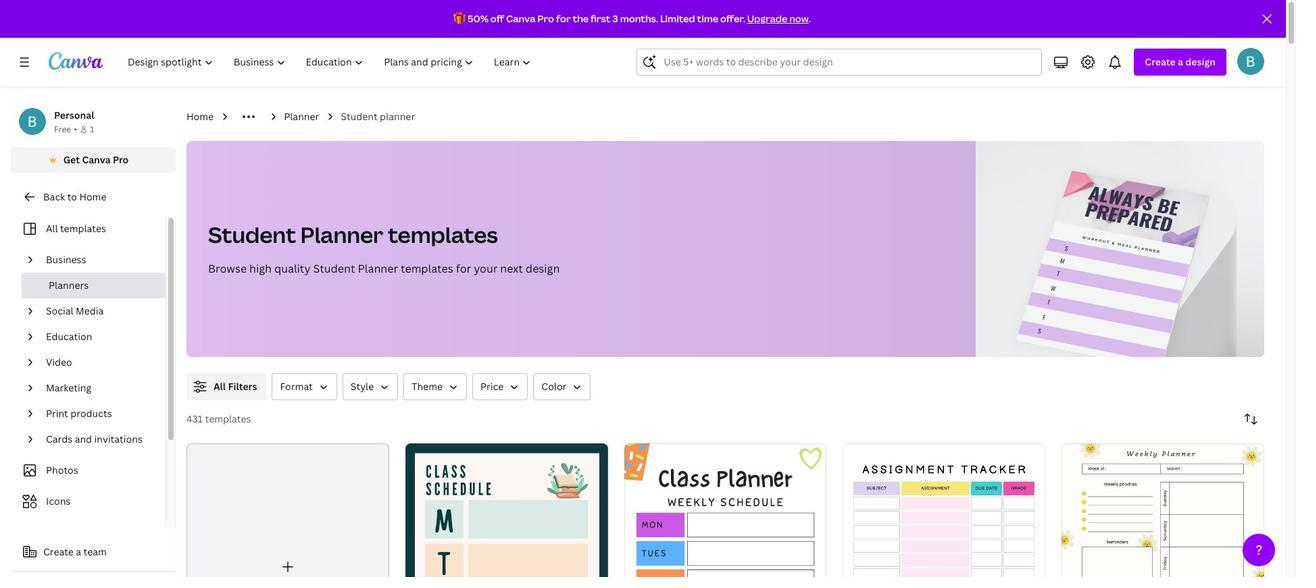 Task type: vqa. For each thing, say whether or not it's contained in the screenshot.
Pink and White Simple Assignment Tracker Planner image
yes



Task type: describe. For each thing, give the bounding box(es) containing it.
next
[[500, 262, 523, 276]]

home link
[[187, 110, 214, 124]]

price button
[[473, 374, 528, 401]]

business link
[[41, 247, 158, 273]]

format button
[[272, 374, 337, 401]]

education
[[46, 331, 92, 343]]

all filters button
[[187, 374, 267, 401]]

1 horizontal spatial canva
[[506, 12, 536, 25]]

print products
[[46, 408, 112, 420]]

create a design
[[1145, 55, 1216, 68]]

0 vertical spatial home
[[187, 110, 214, 123]]

Search search field
[[664, 49, 1034, 75]]

all templates
[[46, 222, 106, 235]]

print
[[46, 408, 68, 420]]

time
[[697, 12, 719, 25]]

student for student planner templates
[[208, 220, 296, 249]]

marketing
[[46, 382, 91, 395]]

theme
[[412, 381, 443, 393]]

1 vertical spatial planner
[[301, 220, 384, 249]]

limited
[[660, 12, 695, 25]]

business
[[46, 254, 86, 266]]

color button
[[534, 374, 591, 401]]

social
[[46, 305, 73, 318]]

video
[[46, 356, 72, 369]]

team
[[84, 546, 107, 559]]

quality
[[274, 262, 311, 276]]

social media link
[[41, 299, 158, 324]]

cards
[[46, 433, 72, 446]]

brad klo image
[[1238, 48, 1265, 75]]

offer.
[[721, 12, 746, 25]]

design inside dropdown button
[[1186, 55, 1216, 68]]

price
[[481, 381, 504, 393]]

pro inside button
[[113, 153, 129, 166]]

student planner templates
[[208, 220, 498, 249]]

style
[[351, 381, 374, 393]]

free •
[[54, 124, 77, 135]]

education link
[[41, 324, 158, 350]]

photos
[[46, 464, 78, 477]]

get
[[63, 153, 80, 166]]

templates down back to home
[[60, 222, 106, 235]]

get canva pro button
[[11, 147, 176, 173]]

and
[[75, 433, 92, 446]]

products
[[70, 408, 112, 420]]

.
[[809, 12, 811, 25]]

the
[[573, 12, 589, 25]]

templates down 'all filters' button
[[205, 413, 251, 426]]

white and yellow floral weekly planner image
[[1062, 444, 1265, 578]]

off
[[491, 12, 504, 25]]



Task type: locate. For each thing, give the bounding box(es) containing it.
create a team button
[[11, 539, 176, 566]]

planner down student planner templates
[[358, 262, 398, 276]]

canva
[[506, 12, 536, 25], [82, 153, 111, 166]]

templates left your
[[401, 262, 453, 276]]

1
[[90, 124, 94, 135]]

for left your
[[456, 262, 471, 276]]

0 horizontal spatial a
[[76, 546, 81, 559]]

0 horizontal spatial create
[[43, 546, 74, 559]]

🎁
[[454, 12, 466, 25]]

now
[[790, 12, 809, 25]]

all for all filters
[[214, 381, 226, 393]]

1 vertical spatial canva
[[82, 153, 111, 166]]

Sort by button
[[1238, 406, 1265, 433]]

2 vertical spatial student
[[313, 262, 355, 276]]

color
[[542, 381, 567, 393]]

431
[[187, 413, 203, 426]]

canva inside button
[[82, 153, 111, 166]]

upgrade
[[747, 12, 788, 25]]

🎁 50% off canva pro for the first 3 months. limited time offer. upgrade now .
[[454, 12, 811, 25]]

for
[[556, 12, 571, 25], [456, 262, 471, 276]]

planners
[[49, 279, 89, 292]]

0 vertical spatial student
[[341, 110, 378, 123]]

theme button
[[404, 374, 467, 401]]

all inside button
[[214, 381, 226, 393]]

pro left the
[[538, 12, 554, 25]]

icons
[[46, 496, 71, 508]]

None search field
[[637, 49, 1043, 76]]

0 vertical spatial a
[[1178, 55, 1184, 68]]

student
[[341, 110, 378, 123], [208, 220, 296, 249], [313, 262, 355, 276]]

1 vertical spatial home
[[79, 191, 106, 203]]

all templates link
[[19, 216, 158, 242]]

0 vertical spatial planner
[[284, 110, 319, 123]]

planner down the top level navigation element
[[284, 110, 319, 123]]

pink and white simple assignment tracker planner image
[[843, 444, 1046, 578]]

browse high quality student planner templates for your next design
[[208, 262, 560, 276]]

431 templates
[[187, 413, 251, 426]]

0 vertical spatial for
[[556, 12, 571, 25]]

photos link
[[19, 458, 158, 484]]

planner link
[[284, 110, 319, 124]]

personal
[[54, 109, 94, 122]]

templates up your
[[388, 220, 498, 249]]

all
[[46, 222, 58, 235], [214, 381, 226, 393]]

all down back
[[46, 222, 58, 235]]

student for student planner
[[341, 110, 378, 123]]

1 horizontal spatial all
[[214, 381, 226, 393]]

create a team
[[43, 546, 107, 559]]

0 horizontal spatial pro
[[113, 153, 129, 166]]

all filters
[[214, 381, 257, 393]]

design
[[1186, 55, 1216, 68], [526, 262, 560, 276]]

create inside dropdown button
[[1145, 55, 1176, 68]]

create for create a team
[[43, 546, 74, 559]]

0 horizontal spatial design
[[526, 262, 560, 276]]

pro
[[538, 12, 554, 25], [113, 153, 129, 166]]

0 vertical spatial canva
[[506, 12, 536, 25]]

format
[[280, 381, 313, 393]]

print products link
[[41, 402, 158, 427]]

white playful weekly schedule class planner image
[[624, 444, 827, 578]]

marketing link
[[41, 376, 158, 402]]

back
[[43, 191, 65, 203]]

templates
[[388, 220, 498, 249], [60, 222, 106, 235], [401, 262, 453, 276], [205, 413, 251, 426]]

cards and invitations
[[46, 433, 143, 446]]

0 vertical spatial design
[[1186, 55, 1216, 68]]

top level navigation element
[[119, 49, 543, 76]]

1 horizontal spatial pro
[[538, 12, 554, 25]]

1 horizontal spatial home
[[187, 110, 214, 123]]

planner
[[284, 110, 319, 123], [301, 220, 384, 249], [358, 262, 398, 276]]

a inside button
[[76, 546, 81, 559]]

planner up the browse high quality student planner templates for your next design
[[301, 220, 384, 249]]

first
[[591, 12, 611, 25]]

media
[[76, 305, 104, 318]]

0 horizontal spatial for
[[456, 262, 471, 276]]

1 vertical spatial create
[[43, 546, 74, 559]]

a for design
[[1178, 55, 1184, 68]]

1 vertical spatial all
[[214, 381, 226, 393]]

1 horizontal spatial for
[[556, 12, 571, 25]]

canva right get
[[82, 153, 111, 166]]

high
[[249, 262, 272, 276]]

home
[[187, 110, 214, 123], [79, 191, 106, 203]]

student left planner
[[341, 110, 378, 123]]

social media
[[46, 305, 104, 318]]

filters
[[228, 381, 257, 393]]

a
[[1178, 55, 1184, 68], [76, 546, 81, 559]]

all for all templates
[[46, 222, 58, 235]]

1 vertical spatial design
[[526, 262, 560, 276]]

get canva pro
[[63, 153, 129, 166]]

1 vertical spatial for
[[456, 262, 471, 276]]

cards and invitations link
[[41, 427, 158, 453]]

3
[[613, 12, 618, 25]]

create inside button
[[43, 546, 74, 559]]

1 horizontal spatial design
[[1186, 55, 1216, 68]]

invitations
[[94, 433, 143, 446]]

green cream class weekly schedule planner image
[[405, 444, 608, 578]]

student down student planner templates
[[313, 262, 355, 276]]

create a design button
[[1135, 49, 1227, 76]]

•
[[74, 124, 77, 135]]

free
[[54, 124, 71, 135]]

to
[[67, 191, 77, 203]]

for left the
[[556, 12, 571, 25]]

1 vertical spatial a
[[76, 546, 81, 559]]

months.
[[620, 12, 658, 25]]

design left brad klo 'icon'
[[1186, 55, 1216, 68]]

video link
[[41, 350, 158, 376]]

student up the high
[[208, 220, 296, 249]]

student planner
[[341, 110, 415, 123]]

2 vertical spatial planner
[[358, 262, 398, 276]]

browse
[[208, 262, 247, 276]]

back to home
[[43, 191, 106, 203]]

1 horizontal spatial create
[[1145, 55, 1176, 68]]

1 vertical spatial pro
[[113, 153, 129, 166]]

upgrade now button
[[747, 12, 809, 25]]

0 vertical spatial pro
[[538, 12, 554, 25]]

home inside back to home link
[[79, 191, 106, 203]]

0 horizontal spatial home
[[79, 191, 106, 203]]

planner
[[380, 110, 415, 123]]

canva right off
[[506, 12, 536, 25]]

a for team
[[76, 546, 81, 559]]

50%
[[468, 12, 489, 25]]

0 horizontal spatial all
[[46, 222, 58, 235]]

0 vertical spatial all
[[46, 222, 58, 235]]

design right next on the top of the page
[[526, 262, 560, 276]]

student planner templates image
[[976, 141, 1265, 358], [1016, 171, 1210, 370]]

1 horizontal spatial a
[[1178, 55, 1184, 68]]

0 vertical spatial create
[[1145, 55, 1176, 68]]

back to home link
[[11, 184, 176, 211]]

icons link
[[19, 489, 158, 515]]

create for create a design
[[1145, 55, 1176, 68]]

a inside dropdown button
[[1178, 55, 1184, 68]]

create
[[1145, 55, 1176, 68], [43, 546, 74, 559]]

your
[[474, 262, 498, 276]]

all left filters
[[214, 381, 226, 393]]

1 vertical spatial student
[[208, 220, 296, 249]]

0 horizontal spatial canva
[[82, 153, 111, 166]]

pro up back to home link
[[113, 153, 129, 166]]

style button
[[343, 374, 398, 401]]



